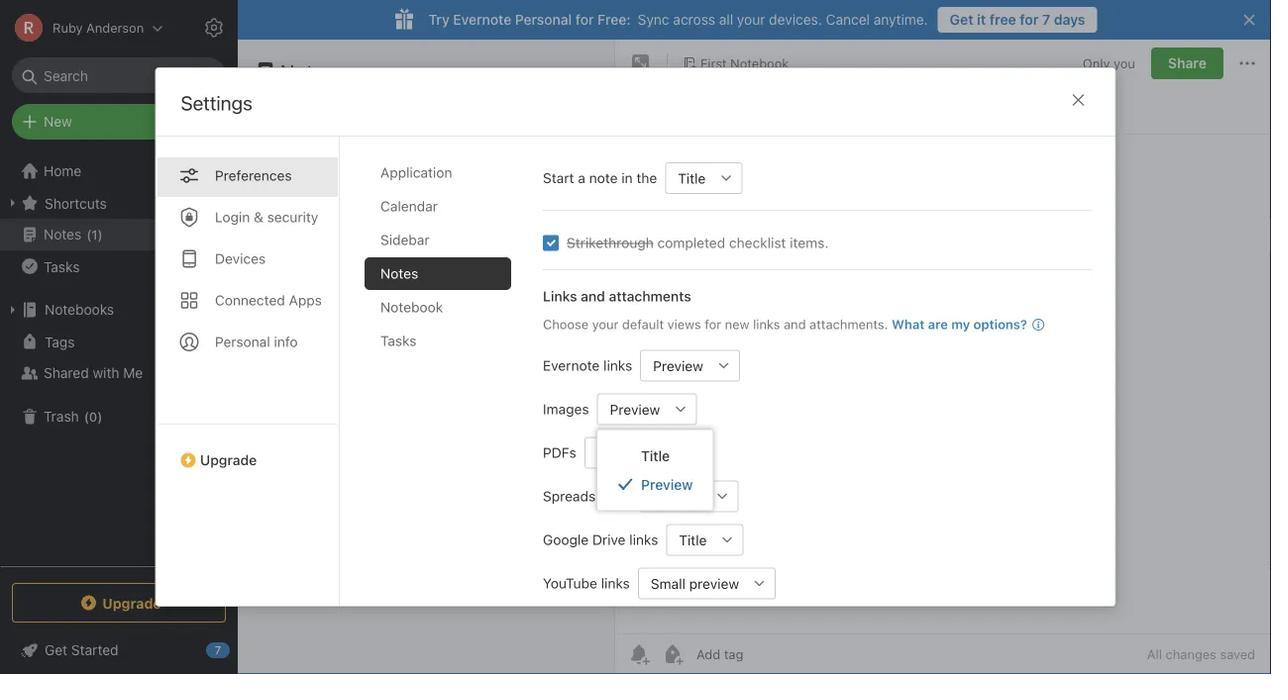Task type: describe. For each thing, give the bounding box(es) containing it.
youtube links
[[543, 576, 630, 592]]

notes inside 'tab'
[[380, 266, 418, 282]]

note list element
[[238, 40, 615, 675]]

settings
[[181, 91, 252, 115]]

calendar tab
[[364, 190, 511, 223]]

info
[[274, 334, 297, 350]]

share button
[[1151, 48, 1224, 79]]

Search text field
[[26, 57, 212, 93]]

note
[[589, 170, 617, 186]]

devices
[[215, 251, 265, 267]]

only
[[1083, 56, 1110, 71]]

a inside note list 'element'
[[264, 216, 270, 229]]

all
[[1147, 648, 1162, 662]]

title inside the dropdown list "menu"
[[641, 449, 670, 465]]

images
[[543, 401, 589, 418]]

notebook inside button
[[730, 56, 789, 70]]

7
[[1043, 11, 1051, 28]]

sync
[[638, 11, 670, 28]]

with
[[93, 365, 119, 382]]

options?
[[973, 317, 1027, 332]]

all changes saved
[[1147, 648, 1256, 662]]

small preview
[[650, 576, 739, 592]]

new
[[725, 317, 749, 332]]

small preview button
[[637, 568, 744, 600]]

it
[[977, 11, 986, 28]]

google drive links
[[543, 532, 658, 549]]

0
[[89, 410, 97, 424]]

a few minutes ago
[[264, 216, 365, 229]]

try evernote personal for free: sync across all your devices. cancel anytime.
[[429, 11, 928, 28]]

saved
[[1220, 648, 1256, 662]]

home link
[[0, 156, 238, 187]]

title link
[[598, 443, 713, 471]]

tree containing home
[[0, 156, 238, 566]]

title for start a note in the
[[678, 170, 705, 187]]

anytime.
[[874, 11, 928, 28]]

links down drive
[[601, 576, 630, 592]]

days
[[1054, 11, 1086, 28]]

&
[[253, 209, 263, 226]]

attachments.
[[809, 317, 888, 332]]

) for notes
[[98, 227, 103, 242]]

tab list for application
[[156, 137, 339, 606]]

0 horizontal spatial upgrade
[[102, 595, 161, 612]]

apps
[[288, 292, 321, 309]]

home
[[44, 163, 82, 179]]

Choose default view option for Google Drive links field
[[666, 525, 743, 557]]

links
[[543, 288, 577, 305]]

sugar
[[329, 174, 367, 190]]

few
[[274, 216, 294, 229]]

notebook inside tab
[[380, 299, 443, 316]]

all
[[719, 11, 733, 28]]

grocery list milk eggs sugar cheese
[[264, 153, 419, 190]]

you
[[1114, 56, 1136, 71]]

1
[[92, 227, 98, 242]]

free
[[990, 11, 1017, 28]]

first notebook button
[[676, 50, 796, 77]]

settings image
[[202, 16, 226, 40]]

shared with me link
[[0, 358, 237, 389]]

choose your default views for new links and attachments.
[[543, 317, 888, 332]]

notes tab
[[364, 258, 511, 290]]

grocery
[[264, 153, 316, 169]]

sidebar tab
[[364, 224, 511, 257]]

eggs
[[293, 174, 325, 190]]

application
[[380, 165, 452, 181]]

security
[[267, 209, 318, 226]]

Note Editor text field
[[615, 135, 1271, 634]]

1 vertical spatial notes
[[44, 226, 81, 243]]

first
[[701, 56, 727, 70]]

calendar
[[380, 198, 437, 215]]

youtube
[[543, 576, 597, 592]]

( for notes
[[86, 227, 92, 242]]

preview button for evernote links
[[640, 350, 708, 382]]

my
[[951, 317, 970, 332]]

1 vertical spatial and
[[783, 317, 806, 332]]

cancel
[[826, 11, 870, 28]]

login & security
[[215, 209, 318, 226]]

application tab
[[364, 157, 511, 189]]

minutes
[[297, 216, 341, 229]]

add tag image
[[661, 643, 685, 667]]

the
[[636, 170, 657, 186]]

Start a new note in the body or title. field
[[665, 163, 742, 194]]

pdfs
[[543, 445, 576, 461]]

Choose default view option for Evernote links field
[[640, 350, 740, 382]]

links down default at the top of the page
[[603, 358, 632, 374]]

tags button
[[0, 326, 237, 358]]

notes inside note list 'element'
[[280, 59, 335, 83]]

for for free:
[[576, 11, 594, 28]]

drive
[[592, 532, 625, 549]]

links and attachments
[[543, 288, 691, 305]]

start a note in the
[[543, 170, 657, 186]]

notebooks link
[[0, 294, 237, 326]]

1 vertical spatial upgrade button
[[12, 584, 226, 623]]

Choose default view option for Spreadsheets field
[[639, 481, 738, 513]]



Task type: locate. For each thing, give the bounding box(es) containing it.
personal left the free:
[[515, 11, 572, 28]]

tags
[[45, 334, 75, 350]]

dropdown list menu
[[598, 443, 713, 499]]

1 horizontal spatial notebook
[[730, 56, 789, 70]]

0 vertical spatial upgrade
[[200, 452, 256, 469]]

in
[[621, 170, 632, 186]]

1 vertical spatial a
[[264, 216, 270, 229]]

preview down the views at the right
[[653, 358, 703, 374]]

tasks inside button
[[44, 258, 80, 275]]

1 horizontal spatial for
[[704, 317, 721, 332]]

changes
[[1166, 648, 1217, 662]]

0 vertical spatial (
[[86, 227, 92, 242]]

1 horizontal spatial tasks
[[380, 333, 416, 349]]

views
[[667, 317, 701, 332]]

1 vertical spatial preview
[[610, 402, 660, 418]]

upgrade inside tab list
[[200, 452, 256, 469]]

shortcuts
[[45, 195, 107, 211]]

items.
[[790, 235, 828, 251]]

( right trash
[[84, 410, 89, 424]]

( inside trash ( 0 )
[[84, 410, 89, 424]]

0 horizontal spatial a
[[264, 216, 270, 229]]

1 horizontal spatial evernote
[[543, 358, 599, 374]]

start
[[543, 170, 574, 186]]

links right new
[[753, 317, 780, 332]]

notebooks
[[45, 302, 114, 318]]

( down shortcuts
[[86, 227, 92, 242]]

2 vertical spatial preview
[[641, 477, 693, 493]]

1 vertical spatial evernote
[[543, 358, 599, 374]]

1 vertical spatial notebook
[[380, 299, 443, 316]]

preview
[[689, 576, 739, 592]]

) right trash
[[97, 410, 102, 424]]

preview button down the views at the right
[[640, 350, 708, 382]]

connected
[[215, 292, 285, 309]]

notebook right first on the top of the page
[[730, 56, 789, 70]]

what are my options?
[[891, 317, 1027, 332]]

preview inside the dropdown list "menu"
[[641, 477, 693, 493]]

0 vertical spatial notes
[[280, 59, 335, 83]]

evernote links
[[543, 358, 632, 374]]

1 vertical spatial (
[[84, 410, 89, 424]]

preview button for images
[[597, 394, 665, 426]]

evernote right try
[[453, 11, 512, 28]]

1 horizontal spatial tab list
[[364, 157, 527, 606]]

evernote down choose
[[543, 358, 599, 374]]

sidebar
[[380, 232, 429, 248]]

0 horizontal spatial tasks
[[44, 258, 80, 275]]

1 horizontal spatial personal
[[515, 11, 572, 28]]

tab list for start a note in the
[[364, 157, 527, 606]]

what
[[891, 317, 924, 332]]

title up preview link at bottom
[[641, 449, 670, 465]]

personal
[[515, 11, 572, 28], [215, 334, 270, 350]]

devices.
[[769, 11, 822, 28]]

2 horizontal spatial notes
[[380, 266, 418, 282]]

preview inside field
[[653, 358, 703, 374]]

share
[[1168, 55, 1207, 71]]

default
[[622, 317, 664, 332]]

1 horizontal spatial your
[[737, 11, 765, 28]]

across
[[673, 11, 715, 28]]

2 ) from the top
[[97, 410, 102, 424]]

1 vertical spatial preview button
[[597, 394, 665, 426]]

) for trash
[[97, 410, 102, 424]]

tab list containing preferences
[[156, 137, 339, 606]]

0 horizontal spatial tab list
[[156, 137, 339, 606]]

2 vertical spatial notes
[[380, 266, 418, 282]]

1 horizontal spatial notes
[[280, 59, 335, 83]]

0 horizontal spatial notebook
[[380, 299, 443, 316]]

preview down title link
[[641, 477, 693, 493]]

choose default view option for pdfs image
[[584, 438, 709, 469]]

milk
[[264, 174, 290, 190]]

get
[[950, 11, 974, 28]]

preview
[[653, 358, 703, 374], [610, 402, 660, 418], [641, 477, 693, 493]]

( for trash
[[84, 410, 89, 424]]

personal inside tab list
[[215, 334, 270, 350]]

preferences
[[215, 168, 291, 184]]

0 horizontal spatial for
[[576, 11, 594, 28]]

0 vertical spatial preview
[[653, 358, 703, 374]]

notebook tab
[[364, 291, 511, 324]]

) inside notes ( 1 )
[[98, 227, 103, 242]]

completed
[[657, 235, 725, 251]]

get it free for 7 days button
[[938, 7, 1098, 33]]

your down links and attachments
[[592, 317, 618, 332]]

Choose default view option for PDFs field
[[584, 438, 709, 469]]

title inside 'field'
[[678, 170, 705, 187]]

title inside choose default view option for google drive links field
[[679, 533, 706, 549]]

title button for google drive links
[[666, 525, 711, 557]]

add a reminder image
[[627, 643, 651, 667]]

only you
[[1083, 56, 1136, 71]]

attachments
[[608, 288, 691, 305]]

are
[[928, 317, 948, 332]]

a
[[578, 170, 585, 186], [264, 216, 270, 229]]

preview button up choose default view option for pdfs field
[[597, 394, 665, 426]]

1 vertical spatial tasks
[[380, 333, 416, 349]]

strikethrough
[[566, 235, 653, 251]]

Select422 checkbox
[[543, 235, 558, 251]]

0 vertical spatial personal
[[515, 11, 572, 28]]

your
[[737, 11, 765, 28], [592, 317, 618, 332]]

Choose default view option for YouTube links field
[[637, 568, 776, 600]]

shared
[[44, 365, 89, 382]]

shortcuts button
[[0, 187, 237, 219]]

0 vertical spatial your
[[737, 11, 765, 28]]

evernote
[[453, 11, 512, 28], [543, 358, 599, 374]]

2 vertical spatial title
[[679, 533, 706, 549]]

0 horizontal spatial evernote
[[453, 11, 512, 28]]

cheese
[[370, 174, 419, 190]]

preview for images
[[610, 402, 660, 418]]

1 horizontal spatial upgrade
[[200, 452, 256, 469]]

list
[[320, 153, 344, 169]]

2 horizontal spatial for
[[1020, 11, 1039, 28]]

links right drive
[[629, 532, 658, 549]]

me
[[123, 365, 143, 382]]

0 vertical spatial tasks
[[44, 258, 80, 275]]

notes ( 1 )
[[44, 226, 103, 243]]

tab list
[[156, 137, 339, 606], [364, 157, 527, 606]]

title button for start a note in the
[[665, 163, 710, 194]]

notes up grocery at the top
[[280, 59, 335, 83]]

for left the free:
[[576, 11, 594, 28]]

trash
[[44, 409, 79, 425]]

personal info
[[215, 334, 297, 350]]

note window element
[[615, 40, 1271, 675]]

for left new
[[704, 317, 721, 332]]

a right &
[[264, 216, 270, 229]]

upgrade button
[[156, 424, 338, 477], [12, 584, 226, 623]]

notes down "sidebar"
[[380, 266, 418, 282]]

upgrade button inside tab list
[[156, 424, 338, 477]]

ago
[[345, 216, 365, 229]]

title right the at the top of page
[[678, 170, 705, 187]]

tasks down notebook tab
[[380, 333, 416, 349]]

1 vertical spatial upgrade
[[102, 595, 161, 612]]

for inside button
[[1020, 11, 1039, 28]]

0 vertical spatial title
[[678, 170, 705, 187]]

and
[[580, 288, 605, 305], [783, 317, 806, 332]]

strikethrough completed checklist items.
[[566, 235, 828, 251]]

small
[[650, 576, 685, 592]]

0 horizontal spatial your
[[592, 317, 618, 332]]

0 vertical spatial notebook
[[730, 56, 789, 70]]

1 horizontal spatial a
[[578, 170, 585, 186]]

expand note image
[[629, 52, 653, 75]]

0 vertical spatial evernote
[[453, 11, 512, 28]]

1 vertical spatial your
[[592, 317, 618, 332]]

title
[[678, 170, 705, 187], [641, 449, 670, 465], [679, 533, 706, 549]]

for
[[576, 11, 594, 28], [1020, 11, 1039, 28], [704, 317, 721, 332]]

) inside trash ( 0 )
[[97, 410, 102, 424]]

1 vertical spatial personal
[[215, 334, 270, 350]]

preview for evernote links
[[653, 358, 703, 374]]

choose
[[543, 317, 588, 332]]

login
[[215, 209, 250, 226]]

preview link
[[598, 471, 713, 499]]

) down shortcuts button
[[98, 227, 103, 242]]

0 horizontal spatial and
[[580, 288, 605, 305]]

and right links
[[580, 288, 605, 305]]

0 horizontal spatial notes
[[44, 226, 81, 243]]

first notebook
[[701, 56, 789, 70]]

title button down choose default view option for spreadsheets field at the bottom
[[666, 525, 711, 557]]

shared with me
[[44, 365, 143, 382]]

(
[[86, 227, 92, 242], [84, 410, 89, 424]]

title button right the at the top of page
[[665, 163, 710, 194]]

notebook down "notes" 'tab'
[[380, 299, 443, 316]]

a left the note
[[578, 170, 585, 186]]

new
[[44, 113, 72, 130]]

new button
[[12, 104, 226, 140]]

1 vertical spatial title
[[641, 449, 670, 465]]

get it free for 7 days
[[950, 11, 1086, 28]]

free:
[[598, 11, 631, 28]]

tree
[[0, 156, 238, 566]]

0 vertical spatial title button
[[665, 163, 710, 194]]

tasks tab
[[364, 325, 511, 358]]

0 vertical spatial upgrade button
[[156, 424, 338, 477]]

title up small preview button
[[679, 533, 706, 549]]

0 vertical spatial )
[[98, 227, 103, 242]]

0 vertical spatial a
[[578, 170, 585, 186]]

tasks down notes ( 1 )
[[44, 258, 80, 275]]

checklist
[[729, 235, 786, 251]]

links
[[753, 317, 780, 332], [603, 358, 632, 374], [629, 532, 658, 549], [601, 576, 630, 592]]

trash ( 0 )
[[44, 409, 102, 425]]

( inside notes ( 1 )
[[86, 227, 92, 242]]

spreadsheets
[[543, 489, 631, 505]]

google
[[543, 532, 588, 549]]

0 vertical spatial and
[[580, 288, 605, 305]]

preview inside choose default view option for images field
[[610, 402, 660, 418]]

expand notebooks image
[[5, 302, 21, 318]]

title for google drive links
[[679, 533, 706, 549]]

preview up choose default view option for pdfs field
[[610, 402, 660, 418]]

tab list containing application
[[364, 157, 527, 606]]

tasks inside tab
[[380, 333, 416, 349]]

preview button
[[640, 350, 708, 382], [597, 394, 665, 426]]

1 vertical spatial title button
[[666, 525, 711, 557]]

close image
[[1067, 88, 1091, 112]]

None search field
[[26, 57, 212, 93]]

0 vertical spatial preview button
[[640, 350, 708, 382]]

0 horizontal spatial personal
[[215, 334, 270, 350]]

your right all on the top right
[[737, 11, 765, 28]]

tasks button
[[0, 251, 237, 282]]

personal down connected
[[215, 334, 270, 350]]

notes left 1
[[44, 226, 81, 243]]

1 vertical spatial )
[[97, 410, 102, 424]]

Choose default view option for Images field
[[597, 394, 696, 426]]

tasks
[[44, 258, 80, 275], [380, 333, 416, 349]]

and left "attachments."
[[783, 317, 806, 332]]

for for 7
[[1020, 11, 1039, 28]]

1 horizontal spatial and
[[783, 317, 806, 332]]

for left 7
[[1020, 11, 1039, 28]]

1 ) from the top
[[98, 227, 103, 242]]



Task type: vqa. For each thing, say whether or not it's contained in the screenshot.
PROJECT PLAN #1
no



